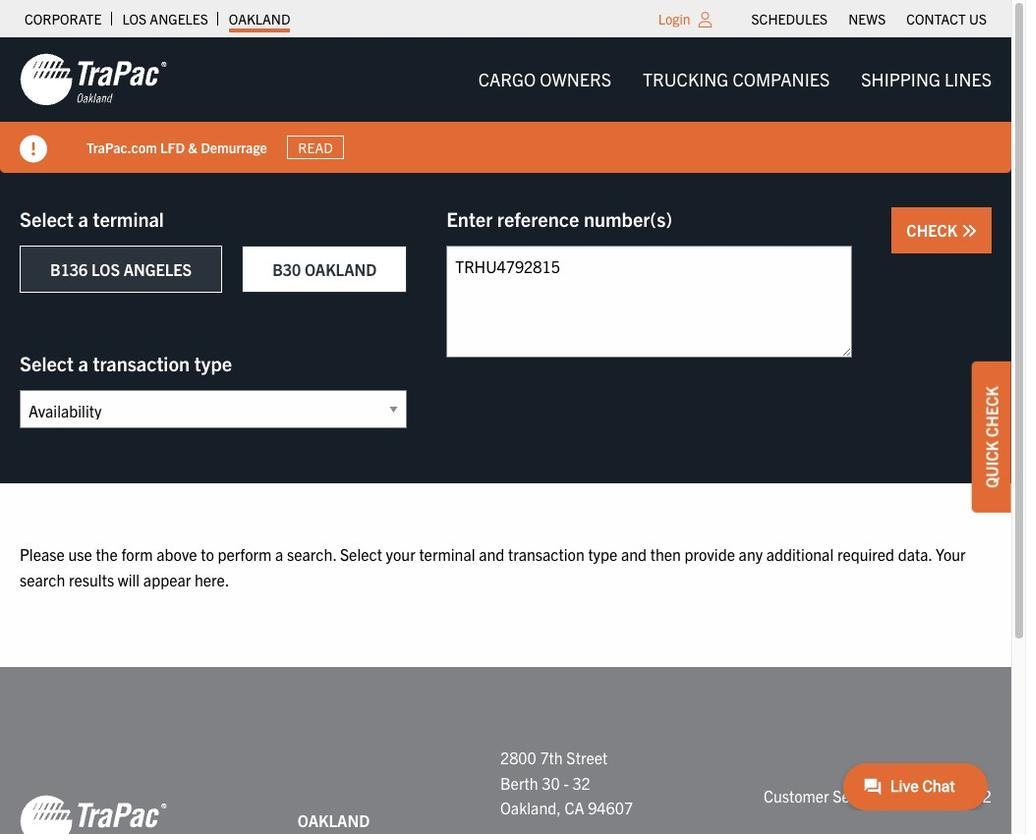 Task type: describe. For each thing, give the bounding box(es) containing it.
solid image
[[961, 223, 977, 239]]

7th
[[540, 748, 563, 768]]

berth
[[500, 773, 538, 793]]

news link
[[848, 5, 886, 32]]

30
[[542, 773, 560, 793]]

select a terminal
[[20, 206, 164, 231]]

search
[[20, 570, 65, 589]]

32
[[572, 773, 591, 793]]

0 vertical spatial angeles
[[150, 10, 208, 28]]

b30
[[272, 259, 301, 279]]

above
[[156, 545, 197, 564]]

schedules link
[[751, 5, 828, 32]]

results
[[69, 570, 114, 589]]

owners
[[540, 68, 611, 90]]

b136 los angeles
[[50, 259, 192, 279]]

b136
[[50, 259, 88, 279]]

1 vertical spatial angeles
[[124, 259, 192, 279]]

0 horizontal spatial los
[[91, 259, 120, 279]]

ca
[[565, 798, 584, 818]]

contact us
[[906, 10, 987, 28]]

1 vertical spatial oakland
[[305, 259, 377, 279]]

2 vertical spatial oakland
[[298, 811, 370, 831]]

customer service: 877-387-2722
[[764, 786, 992, 806]]

us
[[969, 10, 987, 28]]

shipping
[[861, 68, 941, 90]]

387-
[[923, 786, 956, 806]]

b30 oakland
[[272, 259, 377, 279]]

solid image
[[20, 136, 47, 163]]

0 vertical spatial transaction
[[93, 351, 190, 375]]

street
[[566, 748, 608, 768]]

login link
[[658, 10, 691, 28]]

a inside please use the form above to perform a search. select your terminal and transaction type and then provide any additional required data. your search results will appear here.
[[275, 545, 283, 564]]

quick
[[982, 441, 1002, 488]]

a for transaction
[[78, 351, 88, 375]]

data.
[[898, 545, 932, 564]]

your
[[936, 545, 966, 564]]

los angeles
[[122, 10, 208, 28]]

transaction inside please use the form above to perform a search. select your terminal and transaction type and then provide any additional required data. your search results will appear here.
[[508, 545, 585, 564]]

menu bar inside banner
[[463, 60, 1007, 99]]

search.
[[287, 545, 336, 564]]

select for select a transaction type
[[20, 351, 74, 375]]

terminal inside please use the form above to perform a search. select your terminal and transaction type and then provide any additional required data. your search results will appear here.
[[419, 545, 475, 564]]

0 horizontal spatial terminal
[[93, 206, 164, 231]]

read link
[[287, 135, 344, 159]]

form
[[121, 545, 153, 564]]

-
[[564, 773, 569, 793]]

0 vertical spatial oakland
[[229, 10, 290, 28]]

quick check
[[982, 386, 1002, 488]]

check inside button
[[907, 220, 961, 240]]

appear
[[143, 570, 191, 589]]

shipping lines
[[861, 68, 992, 90]]

number(s)
[[584, 206, 672, 231]]

1 oakland image from the top
[[20, 52, 167, 107]]

service:
[[833, 786, 887, 806]]

2722
[[956, 786, 992, 806]]

contact us link
[[906, 5, 987, 32]]

news
[[848, 10, 886, 28]]

type inside please use the form above to perform a search. select your terminal and transaction type and then provide any additional required data. your search results will appear here.
[[588, 545, 618, 564]]

1 vertical spatial check
[[982, 386, 1002, 437]]

2 and from the left
[[621, 545, 647, 564]]

perform
[[218, 545, 272, 564]]



Task type: vqa. For each thing, say whether or not it's contained in the screenshot.
the bottom Oakland
yes



Task type: locate. For each thing, give the bounding box(es) containing it.
additional
[[766, 545, 834, 564]]

0 horizontal spatial and
[[479, 545, 504, 564]]

and left then
[[621, 545, 647, 564]]

check
[[907, 220, 961, 240], [982, 386, 1002, 437]]

select left your
[[340, 545, 382, 564]]

1 horizontal spatial and
[[621, 545, 647, 564]]

oakland link
[[229, 5, 290, 32]]

the
[[96, 545, 118, 564]]

menu bar down 'light' image
[[463, 60, 1007, 99]]

enter
[[446, 206, 493, 231]]

please use the form above to perform a search. select your terminal and transaction type and then provide any additional required data. your search results will appear here.
[[20, 545, 966, 589]]

quick check link
[[972, 361, 1011, 512]]

menu bar
[[741, 5, 997, 32], [463, 60, 1007, 99]]

here.
[[195, 570, 229, 589]]

angeles down select a terminal
[[124, 259, 192, 279]]

1 vertical spatial a
[[78, 351, 88, 375]]

to
[[201, 545, 214, 564]]

los right b136
[[91, 259, 120, 279]]

oakland,
[[500, 798, 561, 818]]

1 vertical spatial type
[[588, 545, 618, 564]]

2 vertical spatial a
[[275, 545, 283, 564]]

select
[[20, 206, 74, 231], [20, 351, 74, 375], [340, 545, 382, 564]]

terminal right your
[[419, 545, 475, 564]]

94607
[[588, 798, 633, 818]]

cargo owners
[[478, 68, 611, 90]]

angeles
[[150, 10, 208, 28], [124, 259, 192, 279]]

0 vertical spatial menu bar
[[741, 5, 997, 32]]

and right your
[[479, 545, 504, 564]]

select for select a terminal
[[20, 206, 74, 231]]

0 vertical spatial los
[[122, 10, 147, 28]]

0 vertical spatial terminal
[[93, 206, 164, 231]]

terminal
[[93, 206, 164, 231], [419, 545, 475, 564]]

oakland image
[[20, 52, 167, 107], [20, 794, 167, 834]]

terminal up b136 los angeles
[[93, 206, 164, 231]]

corporate link
[[25, 5, 102, 32]]

0 vertical spatial select
[[20, 206, 74, 231]]

trucking
[[643, 68, 729, 90]]

corporate
[[25, 10, 102, 28]]

customer
[[764, 786, 829, 806]]

cargo owners link
[[463, 60, 627, 99]]

1 vertical spatial select
[[20, 351, 74, 375]]

oakland
[[229, 10, 290, 28], [305, 259, 377, 279], [298, 811, 370, 831]]

and
[[479, 545, 504, 564], [621, 545, 647, 564]]

demurrage
[[201, 138, 267, 156]]

1 horizontal spatial check
[[982, 386, 1002, 437]]

shipping lines link
[[846, 60, 1007, 99]]

1 vertical spatial terminal
[[419, 545, 475, 564]]

cargo
[[478, 68, 536, 90]]

1 horizontal spatial terminal
[[419, 545, 475, 564]]

a down b136
[[78, 351, 88, 375]]

select a transaction type
[[20, 351, 232, 375]]

use
[[68, 545, 92, 564]]

2 vertical spatial select
[[340, 545, 382, 564]]

0 horizontal spatial transaction
[[93, 351, 190, 375]]

877-
[[891, 786, 923, 806]]

trucking companies
[[643, 68, 830, 90]]

select down b136
[[20, 351, 74, 375]]

read
[[298, 139, 333, 156]]

trapac.com
[[86, 138, 157, 156]]

banner
[[0, 37, 1026, 173]]

transaction
[[93, 351, 190, 375], [508, 545, 585, 564]]

menu bar up shipping
[[741, 5, 997, 32]]

then
[[650, 545, 681, 564]]

1 vertical spatial oakland image
[[20, 794, 167, 834]]

trapac.com lfd & demurrage
[[86, 138, 267, 156]]

a up b136
[[78, 206, 88, 231]]

schedules
[[751, 10, 828, 28]]

menu bar containing cargo owners
[[463, 60, 1007, 99]]

required
[[837, 545, 895, 564]]

will
[[118, 570, 140, 589]]

select inside please use the form above to perform a search. select your terminal and transaction type and then provide any additional required data. your search results will appear here.
[[340, 545, 382, 564]]

trucking companies link
[[627, 60, 846, 99]]

0 vertical spatial check
[[907, 220, 961, 240]]

&
[[188, 138, 198, 156]]

2800 7th street berth 30 - 32 oakland, ca 94607
[[500, 748, 633, 818]]

enter reference number(s)
[[446, 206, 672, 231]]

companies
[[733, 68, 830, 90]]

a
[[78, 206, 88, 231], [78, 351, 88, 375], [275, 545, 283, 564]]

1 vertical spatial menu bar
[[463, 60, 1007, 99]]

0 vertical spatial oakland image
[[20, 52, 167, 107]]

1 vertical spatial los
[[91, 259, 120, 279]]

lines
[[945, 68, 992, 90]]

please
[[20, 545, 65, 564]]

check button
[[892, 207, 992, 254]]

a for terminal
[[78, 206, 88, 231]]

Enter reference number(s) text field
[[446, 246, 853, 358]]

los
[[122, 10, 147, 28], [91, 259, 120, 279]]

lfd
[[160, 138, 185, 156]]

1 vertical spatial transaction
[[508, 545, 585, 564]]

los right corporate link at the left of page
[[122, 10, 147, 28]]

0 horizontal spatial check
[[907, 220, 961, 240]]

menu bar containing schedules
[[741, 5, 997, 32]]

banner containing cargo owners
[[0, 37, 1026, 173]]

light image
[[698, 12, 712, 28]]

contact
[[906, 10, 966, 28]]

1 and from the left
[[479, 545, 504, 564]]

1 horizontal spatial type
[[588, 545, 618, 564]]

footer
[[0, 668, 1011, 834]]

1 horizontal spatial los
[[122, 10, 147, 28]]

type
[[194, 351, 232, 375], [588, 545, 618, 564]]

footer containing 2800 7th street
[[0, 668, 1011, 834]]

a left search. on the bottom left of page
[[275, 545, 283, 564]]

any
[[739, 545, 763, 564]]

0 vertical spatial type
[[194, 351, 232, 375]]

2 oakland image from the top
[[20, 794, 167, 834]]

los angeles link
[[122, 5, 208, 32]]

login
[[658, 10, 691, 28]]

your
[[386, 545, 415, 564]]

angeles left oakland link
[[150, 10, 208, 28]]

0 horizontal spatial type
[[194, 351, 232, 375]]

select up b136
[[20, 206, 74, 231]]

2800
[[500, 748, 536, 768]]

0 vertical spatial a
[[78, 206, 88, 231]]

reference
[[497, 206, 579, 231]]

1 horizontal spatial transaction
[[508, 545, 585, 564]]

provide
[[685, 545, 735, 564]]



